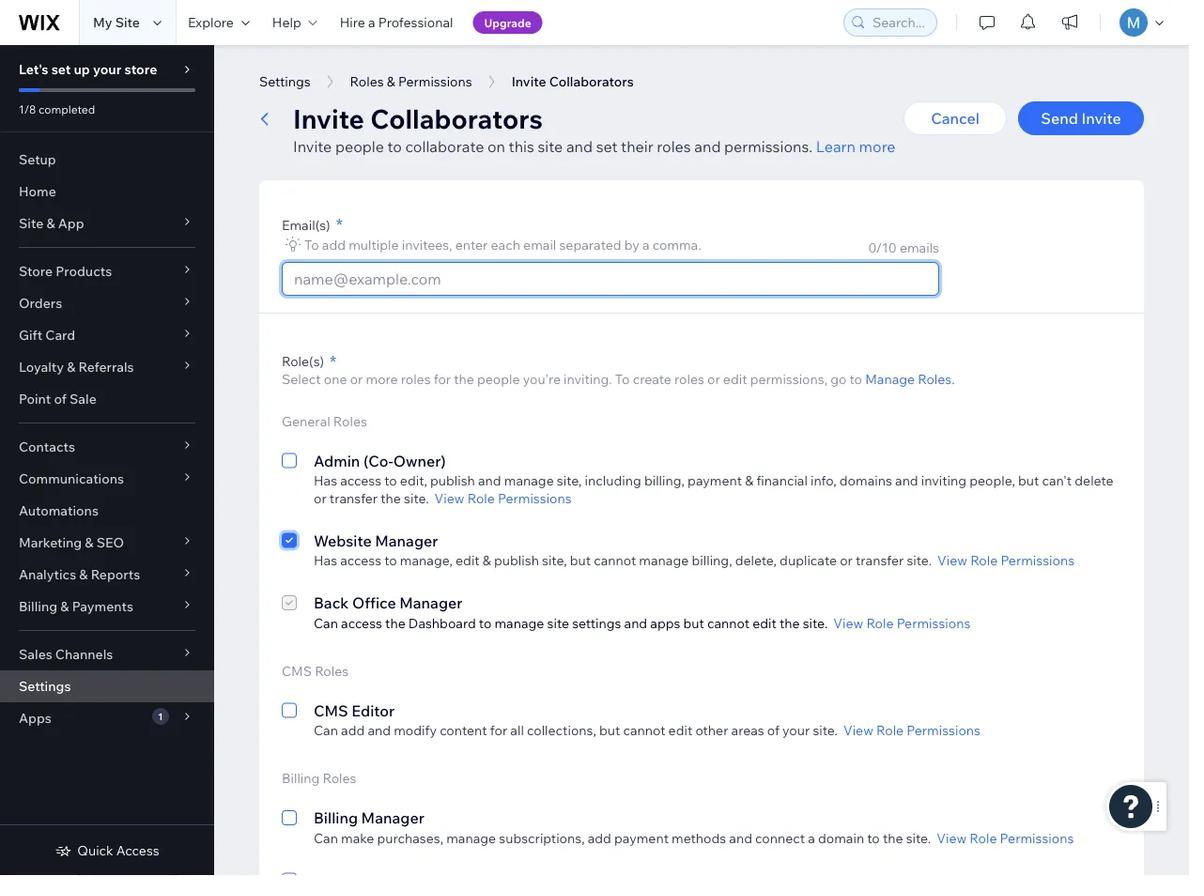 Task type: describe. For each thing, give the bounding box(es) containing it.
including
[[585, 472, 641, 489]]

site. inside billing manager can make purchases, manage subscriptions, add payment methods and connect a domain to the site. view role permissions
[[906, 830, 931, 846]]

analytics
[[19, 566, 76, 583]]

publish inside has access to edit, publish and manage site, including billing, payment & financial info, domains and inviting people, but can't delete or transfer the site.
[[430, 472, 475, 489]]

automations
[[19, 503, 99, 519]]

to inside invite collaborators invite people to collaborate on this site and set their roles and permissions. learn more
[[388, 137, 402, 156]]

website
[[314, 531, 372, 550]]

by
[[624, 237, 639, 253]]

for for *
[[434, 371, 451, 387]]

editor
[[352, 701, 395, 720]]

each
[[491, 237, 520, 253]]

the down duplicate
[[780, 615, 800, 631]]

permissions.
[[724, 137, 813, 156]]

on
[[487, 137, 505, 156]]

more inside role(s) * select one or more roles for the people you're inviting. to create roles or edit permissions, go to manage roles.
[[366, 371, 398, 387]]

cancel
[[931, 109, 979, 128]]

view role permissions button for billing
[[937, 830, 1074, 847]]

sales channels button
[[0, 639, 214, 671]]

delete
[[1075, 472, 1113, 489]]

my site
[[93, 14, 140, 31]]

upgrade button
[[473, 11, 543, 34]]

cannot inside back office manager can access the dashboard to manage site settings and apps but cannot edit the site. view role permissions
[[707, 615, 750, 631]]

back
[[314, 594, 349, 612]]

& for reports
[[79, 566, 88, 583]]

edit inside cms editor can add and modify content for all collections, but cannot edit other areas of your site. view role permissions
[[668, 722, 692, 739]]

inviting
[[921, 472, 967, 489]]

collections,
[[527, 722, 596, 739]]

to inside has access to edit, publish and manage site, including billing, payment & financial info, domains and inviting people, but can't delete or transfer the site.
[[384, 472, 397, 489]]

cms for editor
[[314, 701, 348, 720]]

site & app button
[[0, 208, 214, 240]]

transfer inside website manager has access to manage, edit & publish site, but cannot manage billing, delete, duplicate or transfer site. view role permissions
[[856, 552, 904, 569]]

has inside has access to edit, publish and manage site, including billing, payment & financial info, domains and inviting people, but can't delete or transfer the site.
[[314, 472, 337, 489]]

site inside invite collaborators invite people to collaborate on this site and set their roles and permissions. learn more
[[538, 137, 563, 156]]

setup
[[19, 151, 56, 168]]

my
[[93, 14, 112, 31]]

sales channels
[[19, 646, 113, 663]]

seo
[[96, 534, 124, 551]]

marketing & seo
[[19, 534, 124, 551]]

to inside role(s) * select one or more roles for the people you're inviting. to create roles or edit permissions, go to manage roles.
[[850, 371, 862, 387]]

role(s)
[[282, 353, 324, 370]]

roles inside invite collaborators invite people to collaborate on this site and set their roles and permissions. learn more
[[657, 137, 691, 156]]

but inside has access to edit, publish and manage site, including billing, payment & financial info, domains and inviting people, but can't delete or transfer the site.
[[1018, 472, 1039, 489]]

1 vertical spatial a
[[642, 237, 650, 253]]

settings link
[[0, 671, 214, 703]]

roles inside button
[[350, 73, 384, 90]]

enter
[[455, 237, 488, 253]]

site, inside website manager has access to manage, edit & publish site, but cannot manage billing, delete, duplicate or transfer site. view role permissions
[[542, 552, 567, 569]]

& for referrals
[[67, 359, 75, 375]]

sidebar element
[[0, 45, 214, 876]]

to inside back office manager can access the dashboard to manage site settings and apps but cannot edit the site. view role permissions
[[479, 615, 492, 631]]

roles & permissions
[[350, 73, 472, 90]]

email
[[523, 237, 556, 253]]

manager inside back office manager can access the dashboard to manage site settings and apps but cannot edit the site. view role permissions
[[399, 594, 463, 612]]

billing & payments
[[19, 598, 133, 615]]

areas
[[731, 722, 764, 739]]

to inside website manager has access to manage, edit & publish site, but cannot manage billing, delete, duplicate or transfer site. view role permissions
[[384, 552, 397, 569]]

& for permissions
[[387, 73, 395, 90]]

role inside back office manager can access the dashboard to manage site settings and apps but cannot edit the site. view role permissions
[[866, 615, 894, 631]]

collaborate
[[405, 137, 484, 156]]

marketing & seo button
[[0, 527, 214, 559]]

manage inside back office manager can access the dashboard to manage site settings and apps but cannot edit the site. view role permissions
[[494, 615, 544, 631]]

billing & payments button
[[0, 591, 214, 623]]

products
[[56, 263, 112, 279]]

access inside website manager has access to manage, edit & publish site, but cannot manage billing, delete, duplicate or transfer site. view role permissions
[[340, 552, 381, 569]]

admin (co-owner)
[[314, 451, 446, 470]]

store
[[124, 61, 157, 77]]

loyalty & referrals button
[[0, 351, 214, 383]]

& for payments
[[60, 598, 69, 615]]

set inside sidebar "element"
[[51, 61, 71, 77]]

but inside cms editor can add and modify content for all collections, but cannot edit other areas of your site. view role permissions
[[599, 722, 620, 739]]

cms roles
[[282, 663, 349, 679]]

communications button
[[0, 463, 214, 495]]

permissions inside button
[[398, 73, 472, 90]]

to inside billing manager can make purchases, manage subscriptions, add payment methods and connect a domain to the site. view role permissions
[[867, 830, 880, 846]]

help button
[[261, 0, 328, 45]]

owner)
[[393, 451, 446, 470]]

& for app
[[46, 215, 55, 232]]

and left the inviting
[[895, 472, 918, 489]]

1/8 completed
[[19, 102, 95, 116]]

manager for billing manager
[[361, 809, 424, 827]]

permissions inside website manager has access to manage, edit & publish site, but cannot manage billing, delete, duplicate or transfer site. view role permissions
[[1001, 552, 1075, 569]]

permissions inside billing manager can make purchases, manage subscriptions, add payment methods and connect a domain to the site. view role permissions
[[1000, 830, 1074, 846]]

financial
[[756, 472, 808, 489]]

email(s) *
[[282, 214, 343, 235]]

can for billing manager
[[314, 830, 338, 846]]

apps
[[19, 710, 51, 727]]

role inside billing manager can make purchases, manage subscriptions, add payment methods and connect a domain to the site. view role permissions
[[970, 830, 997, 846]]

people,
[[969, 472, 1015, 489]]

quick
[[77, 843, 113, 859]]

channels
[[55, 646, 113, 663]]

and inside billing manager can make purchases, manage subscriptions, add payment methods and connect a domain to the site. view role permissions
[[729, 830, 752, 846]]

professional
[[378, 14, 453, 31]]

manage inside website manager has access to manage, edit & publish site, but cannot manage billing, delete, duplicate or transfer site. view role permissions
[[639, 552, 689, 569]]

role(s) * select one or more roles for the people you're inviting. to create roles or edit permissions, go to manage roles.
[[282, 351, 955, 387]]

publish inside website manager has access to manage, edit & publish site, but cannot manage billing, delete, duplicate or transfer site. view role permissions
[[494, 552, 539, 569]]

let's set up your store
[[19, 61, 157, 77]]

loyalty
[[19, 359, 64, 375]]

invite collaborators invite people to collaborate on this site and set their roles and permissions. learn more
[[293, 102, 896, 156]]

separated
[[559, 237, 621, 253]]

billing, inside website manager has access to manage, edit & publish site, but cannot manage billing, delete, duplicate or transfer site. view role permissions
[[692, 552, 732, 569]]

Search... field
[[867, 9, 931, 36]]

duplicate
[[780, 552, 837, 569]]

referrals
[[78, 359, 134, 375]]

or inside has access to edit, publish and manage site, including billing, payment & financial info, domains and inviting people, but can't delete or transfer the site.
[[314, 490, 327, 506]]

manage inside billing manager can make purchases, manage subscriptions, add payment methods and connect a domain to the site. view role permissions
[[446, 830, 496, 846]]

view role permissions button for website
[[937, 552, 1075, 569]]

set inside invite collaborators invite people to collaborate on this site and set their roles and permissions. learn more
[[596, 137, 618, 156]]

sales
[[19, 646, 52, 663]]

* for email(s) *
[[336, 214, 343, 235]]

billing for roles
[[282, 770, 320, 787]]

content
[[440, 722, 487, 739]]

but inside website manager has access to manage, edit & publish site, but cannot manage billing, delete, duplicate or transfer site. view role permissions
[[570, 552, 591, 569]]

send invite button
[[1018, 101, 1144, 135]]

manager for website manager
[[375, 531, 438, 550]]

edit inside role(s) * select one or more roles for the people you're inviting. to create roles or edit permissions, go to manage roles.
[[723, 371, 747, 387]]

0/10 emails
[[868, 240, 939, 256]]

payments
[[72, 598, 133, 615]]

go
[[830, 371, 847, 387]]

site. inside back office manager can access the dashboard to manage site settings and apps but cannot edit the site. view role permissions
[[803, 615, 828, 631]]

card
[[45, 327, 75, 343]]

for for editor
[[490, 722, 507, 739]]

settings
[[572, 615, 621, 631]]

emails
[[900, 240, 939, 256]]

quick access button
[[55, 843, 159, 859]]

site inside back office manager can access the dashboard to manage site settings and apps but cannot edit the site. view role permissions
[[547, 615, 569, 631]]

multiple
[[349, 237, 399, 253]]

point
[[19, 391, 51, 407]]

0 vertical spatial add
[[322, 237, 346, 253]]

one
[[324, 371, 347, 387]]

roles right one
[[401, 371, 431, 387]]

store products
[[19, 263, 112, 279]]

communications
[[19, 471, 124, 487]]

comma.
[[652, 237, 701, 253]]

roles for billing manager
[[323, 770, 356, 787]]

roles for admin (co-owner)
[[333, 413, 367, 429]]

send
[[1041, 109, 1078, 128]]

this
[[509, 137, 534, 156]]

add inside billing manager can make purchases, manage subscriptions, add payment methods and connect a domain to the site. view role permissions
[[588, 830, 611, 846]]

manage inside has access to edit, publish and manage site, including billing, payment & financial info, domains and inviting people, but can't delete or transfer the site.
[[504, 472, 554, 489]]



Task type: vqa. For each thing, say whether or not it's contained in the screenshot.
Cancel button
yes



Task type: locate. For each thing, give the bounding box(es) containing it.
the right domain
[[883, 830, 903, 846]]

cannot for manager
[[594, 552, 636, 569]]

invitees,
[[402, 237, 452, 253]]

role inside cms editor can add and modify content for all collections, but cannot edit other areas of your site. view role permissions
[[876, 722, 904, 739]]

publish down owner)
[[430, 472, 475, 489]]

view inside cms editor can add and modify content for all collections, but cannot edit other areas of your site. view role permissions
[[843, 722, 873, 739]]

& left financial on the right bottom
[[745, 472, 754, 489]]

site. down edit,
[[404, 490, 429, 506]]

2 horizontal spatial a
[[808, 830, 815, 846]]

role inside website manager has access to manage, edit & publish site, but cannot manage billing, delete, duplicate or transfer site. view role permissions
[[970, 552, 998, 569]]

billing inside billing manager can make purchases, manage subscriptions, add payment methods and connect a domain to the site. view role permissions
[[314, 809, 358, 827]]

site. inside has access to edit, publish and manage site, including billing, payment & financial info, domains and inviting people, but can't delete or transfer the site.
[[404, 490, 429, 506]]

and down the editor
[[368, 722, 391, 739]]

and up view role permissions on the bottom
[[478, 472, 501, 489]]

explore
[[188, 14, 234, 31]]

a inside billing manager can make purchases, manage subscriptions, add payment methods and connect a domain to the site. view role permissions
[[808, 830, 815, 846]]

site & app
[[19, 215, 84, 232]]

* right role(s)
[[330, 351, 337, 372]]

settings inside button
[[259, 73, 311, 90]]

view inside billing manager can make purchases, manage subscriptions, add payment methods and connect a domain to the site. view role permissions
[[937, 830, 967, 846]]

1
[[158, 711, 163, 722]]

0 horizontal spatial publish
[[430, 472, 475, 489]]

0 horizontal spatial to
[[304, 237, 319, 253]]

0 vertical spatial site,
[[557, 472, 582, 489]]

select
[[282, 371, 321, 387]]

& for seo
[[85, 534, 93, 551]]

of left the sale
[[54, 391, 67, 407]]

3 can from the top
[[314, 830, 338, 846]]

0 horizontal spatial your
[[93, 61, 121, 77]]

can inside billing manager can make purchases, manage subscriptions, add payment methods and connect a domain to the site. view role permissions
[[314, 830, 338, 846]]

& left reports
[[79, 566, 88, 583]]

add right subscriptions,
[[588, 830, 611, 846]]

*
[[336, 214, 343, 235], [330, 351, 337, 372]]

1 vertical spatial settings
[[19, 678, 71, 695]]

publish down view role permissions on the bottom
[[494, 552, 539, 569]]

manage,
[[400, 552, 453, 569]]

collaborators
[[549, 73, 634, 90], [370, 102, 543, 135]]

app
[[58, 215, 84, 232]]

the down edit,
[[381, 490, 401, 506]]

& right loyalty
[[67, 359, 75, 375]]

let's
[[19, 61, 48, 77]]

billing manager can make purchases, manage subscriptions, add payment methods and connect a domain to the site. view role permissions
[[314, 809, 1074, 846]]

and left the apps
[[624, 615, 647, 631]]

payment inside billing manager can make purchases, manage subscriptions, add payment methods and connect a domain to the site. view role permissions
[[614, 830, 669, 846]]

hire
[[340, 14, 365, 31]]

edit down delete,
[[753, 615, 777, 631]]

can inside back office manager can access the dashboard to manage site settings and apps but cannot edit the site. view role permissions
[[314, 615, 338, 631]]

1 vertical spatial *
[[330, 351, 337, 372]]

& inside 'popup button'
[[46, 215, 55, 232]]

store products button
[[0, 255, 214, 287]]

settings button
[[250, 68, 320, 96]]

or inside website manager has access to manage, edit & publish site, but cannot manage billing, delete, duplicate or transfer site. view role permissions
[[840, 552, 853, 569]]

& down 'analytics & reports'
[[60, 598, 69, 615]]

to down admin (co-owner)
[[384, 472, 397, 489]]

roles down hire
[[350, 73, 384, 90]]

1 horizontal spatial more
[[859, 137, 896, 156]]

billing, inside has access to edit, publish and manage site, including billing, payment & financial info, domains and inviting people, but can't delete or transfer the site.
[[644, 472, 685, 489]]

manage
[[865, 371, 915, 387]]

cms
[[282, 663, 312, 679], [314, 701, 348, 720]]

apps
[[650, 615, 680, 631]]

site right the my
[[115, 14, 140, 31]]

site. right domain
[[906, 830, 931, 846]]

or right duplicate
[[840, 552, 853, 569]]

for left all
[[490, 722, 507, 739]]

their
[[621, 137, 653, 156]]

the
[[454, 371, 474, 387], [381, 490, 401, 506], [385, 615, 406, 631], [780, 615, 800, 631], [883, 830, 903, 846]]

people inside role(s) * select one or more roles for the people you're inviting. to create roles or edit permissions, go to manage roles.
[[477, 371, 520, 387]]

1 vertical spatial publish
[[494, 552, 539, 569]]

gift
[[19, 327, 42, 343]]

cannot left other
[[623, 722, 665, 739]]

0 horizontal spatial transfer
[[330, 490, 378, 506]]

manage right purchases,
[[446, 830, 496, 846]]

view inside website manager has access to manage, edit & publish site, but cannot manage billing, delete, duplicate or transfer site. view role permissions
[[937, 552, 967, 569]]

and inside back office manager can access the dashboard to manage site settings and apps but cannot edit the site. view role permissions
[[624, 615, 647, 631]]

2 vertical spatial add
[[588, 830, 611, 846]]

(co-
[[363, 451, 393, 470]]

0 vertical spatial can
[[314, 615, 338, 631]]

the inside billing manager can make purchases, manage subscriptions, add payment methods and connect a domain to the site. view role permissions
[[883, 830, 903, 846]]

roles right their
[[657, 137, 691, 156]]

1 vertical spatial to
[[615, 371, 630, 387]]

collaborators for invite collaborators invite people to collaborate on this site and set their roles and permissions. learn more
[[370, 102, 543, 135]]

0 vertical spatial of
[[54, 391, 67, 407]]

learn
[[816, 137, 856, 156]]

more right one
[[366, 371, 398, 387]]

or down admin
[[314, 490, 327, 506]]

settings inside sidebar "element"
[[19, 678, 71, 695]]

analytics & reports
[[19, 566, 140, 583]]

0 vertical spatial for
[[434, 371, 451, 387]]

0 horizontal spatial for
[[434, 371, 451, 387]]

0 horizontal spatial collaborators
[[370, 102, 543, 135]]

site. inside website manager has access to manage, edit & publish site, but cannot manage billing, delete, duplicate or transfer site. view role permissions
[[907, 552, 932, 569]]

0 vertical spatial access
[[340, 472, 381, 489]]

1 horizontal spatial transfer
[[856, 552, 904, 569]]

2 vertical spatial billing
[[314, 809, 358, 827]]

edit left other
[[668, 722, 692, 739]]

and inside cms editor can add and modify content for all collections, but cannot edit other areas of your site. view role permissions
[[368, 722, 391, 739]]

roles & permissions button
[[341, 68, 482, 96]]

access down office
[[341, 615, 382, 631]]

upgrade
[[484, 15, 531, 30]]

to right go
[[850, 371, 862, 387]]

and left the connect
[[729, 830, 752, 846]]

billing inside popup button
[[19, 598, 57, 615]]

the inside has access to edit, publish and manage site, including billing, payment & financial info, domains and inviting people, but can't delete or transfer the site.
[[381, 490, 401, 506]]

0 vertical spatial your
[[93, 61, 121, 77]]

view role permissions button for cms
[[843, 722, 981, 739]]

1 vertical spatial can
[[314, 722, 338, 739]]

settings for the settings button
[[259, 73, 311, 90]]

roles for cms editor
[[315, 663, 349, 679]]

2 vertical spatial cannot
[[623, 722, 665, 739]]

1 horizontal spatial billing,
[[692, 552, 732, 569]]

1 vertical spatial for
[[490, 722, 507, 739]]

0 horizontal spatial people
[[335, 137, 384, 156]]

make
[[341, 830, 374, 846]]

a right by
[[642, 237, 650, 253]]

can for cms editor
[[314, 722, 338, 739]]

more right learn
[[859, 137, 896, 156]]

0 vertical spatial site
[[538, 137, 563, 156]]

1 vertical spatial billing,
[[692, 552, 732, 569]]

quick access
[[77, 843, 159, 859]]

settings
[[259, 73, 311, 90], [19, 678, 71, 695]]

to left 'manage,'
[[384, 552, 397, 569]]

up
[[74, 61, 90, 77]]

settings for settings link
[[19, 678, 71, 695]]

2 can from the top
[[314, 722, 338, 739]]

point of sale link
[[0, 383, 214, 415]]

collaborators inside invite collaborators invite people to collaborate on this site and set their roles and permissions. learn more
[[370, 102, 543, 135]]

1 horizontal spatial to
[[615, 371, 630, 387]]

payment left financial on the right bottom
[[688, 472, 742, 489]]

but right the apps
[[683, 615, 704, 631]]

completed
[[39, 102, 95, 116]]

payment inside has access to edit, publish and manage site, including billing, payment & financial info, domains and inviting people, but can't delete or transfer the site.
[[688, 472, 742, 489]]

cancel button
[[904, 101, 1007, 135]]

collaborators up collaborate
[[370, 102, 543, 135]]

billing for &
[[19, 598, 57, 615]]

your inside cms editor can add and modify content for all collections, but cannot edit other areas of your site. view role permissions
[[782, 722, 810, 739]]

has down website
[[314, 552, 337, 569]]

but up settings
[[570, 552, 591, 569]]

setup link
[[0, 144, 214, 176]]

cannot right the apps
[[707, 615, 750, 631]]

1 vertical spatial add
[[341, 722, 365, 739]]

cms inside cms editor can add and modify content for all collections, but cannot edit other areas of your site. view role permissions
[[314, 701, 348, 720]]

* right email(s)
[[336, 214, 343, 235]]

1 vertical spatial of
[[767, 722, 780, 739]]

a right hire
[[368, 14, 375, 31]]

0 vertical spatial billing
[[19, 598, 57, 615]]

payment
[[688, 472, 742, 489], [614, 830, 669, 846]]

edit inside back office manager can access the dashboard to manage site settings and apps but cannot edit the site. view role permissions
[[753, 615, 777, 631]]

0 vertical spatial cannot
[[594, 552, 636, 569]]

access inside back office manager can access the dashboard to manage site settings and apps but cannot edit the site. view role permissions
[[341, 615, 382, 631]]

manager up dashboard
[[399, 594, 463, 612]]

access
[[340, 472, 381, 489], [340, 552, 381, 569], [341, 615, 382, 631]]

people inside invite collaborators invite people to collaborate on this site and set their roles and permissions. learn more
[[335, 137, 384, 156]]

the down office
[[385, 615, 406, 631]]

and left their
[[566, 137, 593, 156]]

can down the back
[[314, 615, 338, 631]]

for
[[434, 371, 451, 387], [490, 722, 507, 739]]

hire a professional link
[[328, 0, 464, 45]]

modify
[[394, 722, 437, 739]]

1 vertical spatial site
[[547, 615, 569, 631]]

1 vertical spatial billing
[[282, 770, 320, 787]]

1 horizontal spatial collaborators
[[549, 73, 634, 90]]

site. down the inviting
[[907, 552, 932, 569]]

publish
[[430, 472, 475, 489], [494, 552, 539, 569]]

0 vertical spatial cms
[[282, 663, 312, 679]]

& inside button
[[387, 73, 395, 90]]

your right up
[[93, 61, 121, 77]]

permissions,
[[750, 371, 828, 387]]

0 vertical spatial publish
[[430, 472, 475, 489]]

manager inside website manager has access to manage, edit & publish site, but cannot manage billing, delete, duplicate or transfer site. view role permissions
[[375, 531, 438, 550]]

site. inside cms editor can add and modify content for all collections, but cannot edit other areas of your site. view role permissions
[[813, 722, 838, 739]]

1 horizontal spatial cms
[[314, 701, 348, 720]]

0 horizontal spatial settings
[[19, 678, 71, 695]]

view role permissions button for back
[[833, 615, 971, 632]]

orders button
[[0, 287, 214, 319]]

2 vertical spatial can
[[314, 830, 338, 846]]

billing, right including
[[644, 472, 685, 489]]

inviting.
[[564, 371, 612, 387]]

site
[[115, 14, 140, 31], [19, 215, 43, 232]]

or right create
[[707, 371, 720, 387]]

to left collaborate
[[388, 137, 402, 156]]

1 vertical spatial manager
[[399, 594, 463, 612]]

1 can from the top
[[314, 615, 338, 631]]

& left app
[[46, 215, 55, 232]]

1 vertical spatial payment
[[614, 830, 669, 846]]

None checkbox
[[282, 592, 297, 632], [282, 699, 297, 739], [282, 592, 297, 632], [282, 699, 297, 739]]

& inside has access to edit, publish and manage site, including billing, payment & financial info, domains and inviting people, but can't delete or transfer the site.
[[745, 472, 754, 489]]

for inside role(s) * select one or more roles for the people you're inviting. to create roles or edit permissions, go to manage roles.
[[434, 371, 451, 387]]

None checkbox
[[282, 449, 297, 507], [282, 529, 297, 569], [282, 807, 297, 847], [282, 869, 297, 876], [282, 449, 297, 507], [282, 529, 297, 569], [282, 807, 297, 847], [282, 869, 297, 876]]

edit inside website manager has access to manage, edit & publish site, but cannot manage billing, delete, duplicate or transfer site. view role permissions
[[456, 552, 480, 569]]

2 has from the top
[[314, 552, 337, 569]]

cannot for editor
[[623, 722, 665, 739]]

to add multiple invitees, enter each email separated by a comma.
[[304, 237, 701, 253]]

of
[[54, 391, 67, 407], [767, 722, 780, 739]]

0 vertical spatial settings
[[259, 73, 311, 90]]

transfer right duplicate
[[856, 552, 904, 569]]

cannot inside website manager has access to manage, edit & publish site, but cannot manage billing, delete, duplicate or transfer site. view role permissions
[[594, 552, 636, 569]]

0 vertical spatial to
[[304, 237, 319, 253]]

0 vertical spatial billing,
[[644, 472, 685, 489]]

home link
[[0, 176, 214, 208]]

2 vertical spatial manager
[[361, 809, 424, 827]]

or right one
[[350, 371, 363, 387]]

billing,
[[644, 472, 685, 489], [692, 552, 732, 569]]

1 vertical spatial people
[[477, 371, 520, 387]]

access inside has access to edit, publish and manage site, including billing, payment & financial info, domains and inviting people, but can't delete or transfer the site.
[[340, 472, 381, 489]]

* inside role(s) * select one or more roles for the people you're inviting. to create roles or edit permissions, go to manage roles.
[[330, 351, 337, 372]]

settings down help
[[259, 73, 311, 90]]

0 vertical spatial collaborators
[[549, 73, 634, 90]]

a left domain
[[808, 830, 815, 846]]

1 vertical spatial more
[[366, 371, 398, 387]]

but inside back office manager can access the dashboard to manage site settings and apps but cannot edit the site. view role permissions
[[683, 615, 704, 631]]

site left settings
[[547, 615, 569, 631]]

manager up purchases,
[[361, 809, 424, 827]]

1 vertical spatial access
[[340, 552, 381, 569]]

1 vertical spatial site,
[[542, 552, 567, 569]]

& right 'manage,'
[[483, 552, 491, 569]]

collaborators inside button
[[549, 73, 634, 90]]

edit left permissions,
[[723, 371, 747, 387]]

domains
[[840, 472, 892, 489]]

but left can't
[[1018, 472, 1039, 489]]

billing for manager
[[314, 809, 358, 827]]

billing, left delete,
[[692, 552, 732, 569]]

access down website
[[340, 552, 381, 569]]

1 horizontal spatial a
[[642, 237, 650, 253]]

view
[[434, 490, 465, 506], [937, 552, 967, 569], [833, 615, 863, 631], [843, 722, 873, 739], [937, 830, 967, 846]]

has inside website manager has access to manage, edit & publish site, but cannot manage billing, delete, duplicate or transfer site. view role permissions
[[314, 552, 337, 569]]

collaborators for invite collaborators
[[549, 73, 634, 90]]

1 vertical spatial has
[[314, 552, 337, 569]]

reports
[[91, 566, 140, 583]]

0 vertical spatial *
[[336, 214, 343, 235]]

0 horizontal spatial billing,
[[644, 472, 685, 489]]

cms for roles
[[282, 663, 312, 679]]

info,
[[811, 472, 837, 489]]

0 vertical spatial site
[[115, 14, 140, 31]]

manage right dashboard
[[494, 615, 544, 631]]

site, down view role permissions on the bottom
[[542, 552, 567, 569]]

site, inside has access to edit, publish and manage site, including billing, payment & financial info, domains and inviting people, but can't delete or transfer the site.
[[557, 472, 582, 489]]

1 vertical spatial cannot
[[707, 615, 750, 631]]

roles down the back
[[315, 663, 349, 679]]

edit right 'manage,'
[[456, 552, 480, 569]]

0 vertical spatial payment
[[688, 472, 742, 489]]

office
[[352, 594, 396, 612]]

1 horizontal spatial set
[[596, 137, 618, 156]]

0 vertical spatial transfer
[[330, 490, 378, 506]]

& inside website manager has access to manage, edit & publish site, but cannot manage billing, delete, duplicate or transfer site. view role permissions
[[483, 552, 491, 569]]

roles.
[[918, 371, 955, 387]]

0 vertical spatial people
[[335, 137, 384, 156]]

has down admin
[[314, 472, 337, 489]]

the inside role(s) * select one or more roles for the people you're inviting. to create roles or edit permissions, go to manage roles.
[[454, 371, 474, 387]]

add down email(s) *
[[322, 237, 346, 253]]

1 vertical spatial site
[[19, 215, 43, 232]]

0 vertical spatial a
[[368, 14, 375, 31]]

invite
[[512, 73, 546, 90], [293, 102, 364, 135], [1082, 109, 1121, 128], [293, 137, 332, 156]]

site down home
[[19, 215, 43, 232]]

* for role(s) * select one or more roles for the people you're inviting. to create roles or edit permissions, go to manage roles.
[[330, 351, 337, 372]]

has access to edit, publish and manage site, including billing, payment & financial info, domains and inviting people, but can't delete or transfer the site.
[[314, 472, 1113, 506]]

0 horizontal spatial of
[[54, 391, 67, 407]]

roles up make
[[323, 770, 356, 787]]

site. down duplicate
[[803, 615, 828, 631]]

manager inside billing manager can make purchases, manage subscriptions, add payment methods and connect a domain to the site. view role permissions
[[361, 809, 424, 827]]

view inside back office manager can access the dashboard to manage site settings and apps but cannot edit the site. view role permissions
[[833, 615, 863, 631]]

to inside role(s) * select one or more roles for the people you're inviting. to create roles or edit permissions, go to manage roles.
[[615, 371, 630, 387]]

connect
[[755, 830, 805, 846]]

manager up 'manage,'
[[375, 531, 438, 550]]

automations link
[[0, 495, 214, 527]]

&
[[387, 73, 395, 90], [46, 215, 55, 232], [67, 359, 75, 375], [745, 472, 754, 489], [85, 534, 93, 551], [483, 552, 491, 569], [79, 566, 88, 583], [60, 598, 69, 615]]

0 horizontal spatial set
[[51, 61, 71, 77]]

0 horizontal spatial a
[[368, 14, 375, 31]]

set left their
[[596, 137, 618, 156]]

methods
[[672, 830, 726, 846]]

people
[[335, 137, 384, 156], [477, 371, 520, 387]]

0 horizontal spatial payment
[[614, 830, 669, 846]]

and left permissions. on the top
[[694, 137, 721, 156]]

1 vertical spatial your
[[782, 722, 810, 739]]

roles
[[657, 137, 691, 156], [401, 371, 431, 387], [674, 371, 704, 387]]

more inside invite collaborators invite people to collaborate on this site and set their roles and permissions. learn more
[[859, 137, 896, 156]]

0/10
[[868, 240, 897, 256]]

of inside cms editor can add and modify content for all collections, but cannot edit other areas of your site. view role permissions
[[767, 722, 780, 739]]

email(s)
[[282, 217, 330, 233]]

add down the editor
[[341, 722, 365, 739]]

roles up admin
[[333, 413, 367, 429]]

to right domain
[[867, 830, 880, 846]]

transfer inside has access to edit, publish and manage site, including billing, payment & financial info, domains and inviting people, but can't delete or transfer the site.
[[330, 490, 378, 506]]

1 horizontal spatial of
[[767, 722, 780, 739]]

the left you're
[[454, 371, 474, 387]]

0 horizontal spatial cms
[[282, 663, 312, 679]]

but right collections,
[[599, 722, 620, 739]]

roles right create
[[674, 371, 704, 387]]

orders
[[19, 295, 62, 311]]

2 vertical spatial a
[[808, 830, 815, 846]]

cannot inside cms editor can add and modify content for all collections, but cannot edit other areas of your site. view role permissions
[[623, 722, 665, 739]]

1 vertical spatial cms
[[314, 701, 348, 720]]

0 vertical spatial manager
[[375, 531, 438, 550]]

1 vertical spatial collaborators
[[370, 102, 543, 135]]

settings down sales
[[19, 678, 71, 695]]

0 horizontal spatial more
[[366, 371, 398, 387]]

site inside 'popup button'
[[19, 215, 43, 232]]

billing roles
[[282, 770, 356, 787]]

your inside sidebar "element"
[[93, 61, 121, 77]]

0 vertical spatial more
[[859, 137, 896, 156]]

collaborators up invite collaborators invite people to collaborate on this site and set their roles and permissions. learn more
[[549, 73, 634, 90]]

you're
[[523, 371, 561, 387]]

purchases,
[[377, 830, 443, 846]]

1 horizontal spatial for
[[490, 722, 507, 739]]

0 vertical spatial set
[[51, 61, 71, 77]]

0 vertical spatial has
[[314, 472, 337, 489]]

can left make
[[314, 830, 338, 846]]

1 horizontal spatial people
[[477, 371, 520, 387]]

to right dashboard
[[479, 615, 492, 631]]

name@example.com field
[[288, 263, 933, 295]]

1 vertical spatial transfer
[[856, 552, 904, 569]]

1 horizontal spatial your
[[782, 722, 810, 739]]

transfer down admin
[[330, 490, 378, 506]]

add inside cms editor can add and modify content for all collections, but cannot edit other areas of your site. view role permissions
[[341, 722, 365, 739]]

to down email(s)
[[304, 237, 319, 253]]

payment left methods
[[614, 830, 669, 846]]

0 horizontal spatial site
[[19, 215, 43, 232]]

manage up back office manager can access the dashboard to manage site settings and apps but cannot edit the site. view role permissions
[[639, 552, 689, 569]]

set left up
[[51, 61, 71, 77]]

subscriptions,
[[499, 830, 585, 846]]

2 vertical spatial access
[[341, 615, 382, 631]]

1 has from the top
[[314, 472, 337, 489]]

your right areas
[[782, 722, 810, 739]]

1 vertical spatial set
[[596, 137, 618, 156]]

site. right areas
[[813, 722, 838, 739]]

site right this
[[538, 137, 563, 156]]

gift card
[[19, 327, 75, 343]]

to left create
[[615, 371, 630, 387]]

can inside cms editor can add and modify content for all collections, but cannot edit other areas of your site. view role permissions
[[314, 722, 338, 739]]

to
[[388, 137, 402, 156], [850, 371, 862, 387], [384, 472, 397, 489], [384, 552, 397, 569], [479, 615, 492, 631], [867, 830, 880, 846]]

for up owner)
[[434, 371, 451, 387]]

learn more link
[[816, 137, 896, 156]]

for inside cms editor can add and modify content for all collections, but cannot edit other areas of your site. view role permissions
[[490, 722, 507, 739]]

1 horizontal spatial payment
[[688, 472, 742, 489]]

manage up view role permissions on the bottom
[[504, 472, 554, 489]]

1 horizontal spatial settings
[[259, 73, 311, 90]]

permissions inside cms editor can add and modify content for all collections, but cannot edit other areas of your site. view role permissions
[[907, 722, 981, 739]]

1 horizontal spatial site
[[115, 14, 140, 31]]

permissions inside back office manager can access the dashboard to manage site settings and apps but cannot edit the site. view role permissions
[[897, 615, 971, 631]]

& left seo
[[85, 534, 93, 551]]

invite collaborators button
[[502, 68, 643, 96]]

1 horizontal spatial publish
[[494, 552, 539, 569]]

delete,
[[735, 552, 777, 569]]

back office manager can access the dashboard to manage site settings and apps but cannot edit the site. view role permissions
[[314, 594, 971, 631]]

of inside sidebar "element"
[[54, 391, 67, 407]]



